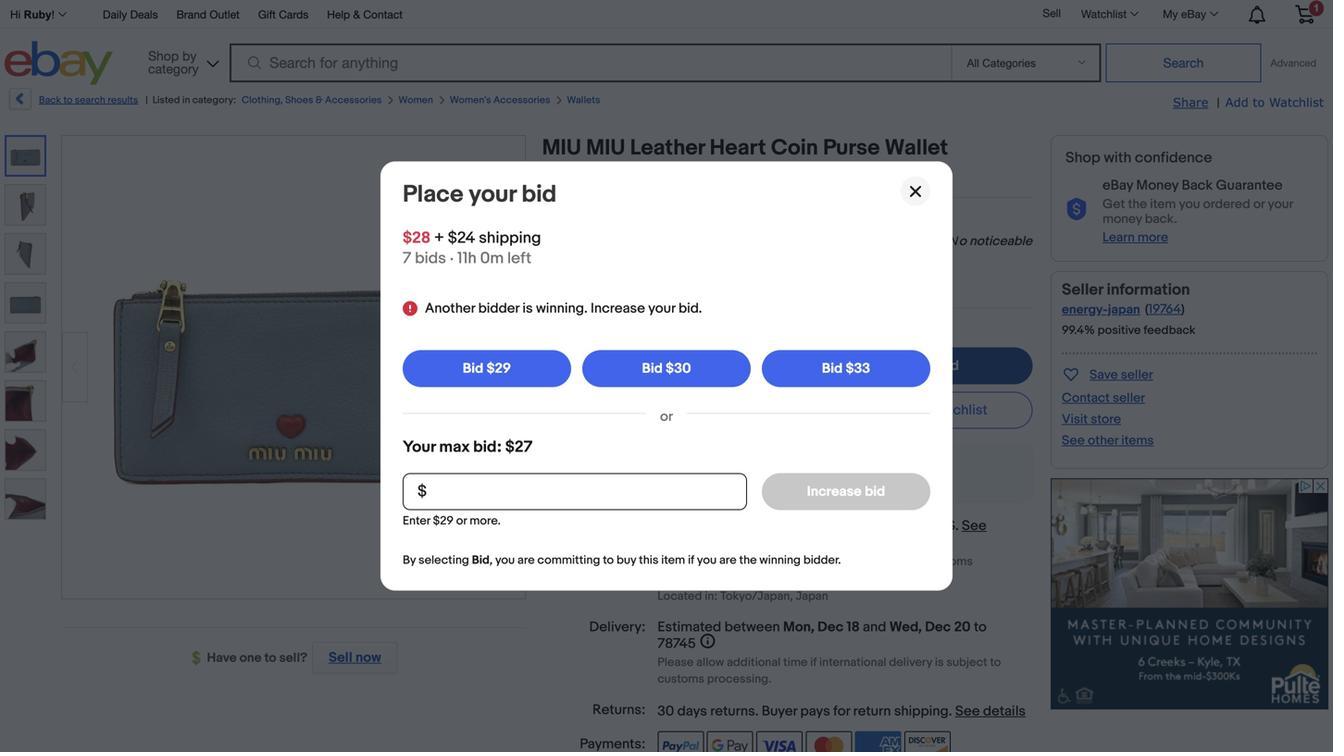 Task type: locate. For each thing, give the bounding box(es) containing it.
1 vertical spatial subject
[[947, 656, 988, 670]]

to down outside
[[913, 555, 924, 570]]

contact right help
[[363, 8, 403, 21]]

sell left watchlist link
[[1043, 7, 1061, 20]]

1 horizontal spatial watchlist
[[1269, 95, 1324, 109]]

bid up from
[[865, 484, 885, 501]]

& inside account navigation
[[353, 8, 360, 21]]

$29 for bid
[[487, 361, 511, 377]]

to left the search
[[63, 94, 73, 106]]

shipping up discover image
[[894, 704, 949, 720]]

over
[[766, 234, 791, 250]]

1 horizontal spatial if
[[810, 656, 817, 670]]

sell inside account navigation
[[1043, 7, 1061, 20]]

bidder
[[478, 300, 520, 317]]

watchlist down advanced "link"
[[1269, 95, 1324, 109]]

0 vertical spatial bid
[[522, 181, 557, 209]]

processing
[[658, 572, 719, 586]]

another bidder is winning. increase your bid.
[[425, 300, 702, 317]]

are up tokyo/japan,
[[719, 554, 737, 568]]

0 horizontal spatial watchlist
[[1082, 7, 1127, 20]]

you inside the ebay money back guarantee get the item you ordered or your money back. learn more
[[1179, 197, 1201, 212]]

0 horizontal spatial you
[[495, 554, 515, 568]]

1 horizontal spatial &
[[353, 8, 360, 21]]

save seller button
[[1062, 364, 1154, 385]]

wallets link
[[567, 94, 600, 106]]

is inside please allow additional time if international delivery is subject to customs processing.
[[935, 656, 944, 670]]

0 horizontal spatial $29
[[433, 514, 454, 529]]

bid $33
[[822, 361, 871, 377]]

wallets
[[567, 94, 600, 106]]

2 horizontal spatial bid
[[939, 358, 959, 375]]

your down guarantee
[[1268, 197, 1293, 212]]

0 vertical spatial details
[[658, 535, 700, 551]]

are right ,
[[518, 554, 535, 568]]

place for place bid
[[900, 358, 936, 375]]

item up processing
[[661, 554, 685, 568]]

& right "shoes" on the left
[[316, 94, 323, 106]]

is right delivery
[[935, 656, 944, 670]]

0 vertical spatial watchlist
[[1082, 7, 1127, 20]]

0 horizontal spatial details
[[658, 535, 700, 551]]

picture 4 of 8 image
[[6, 283, 45, 323]]

add right share
[[1226, 95, 1249, 109]]

&
[[353, 8, 360, 21], [316, 94, 323, 106]]

0 horizontal spatial items
[[794, 555, 824, 570]]

american express image
[[855, 732, 902, 753]]

place inside button
[[900, 358, 936, 375]]

watchlist
[[931, 402, 988, 419]]

$29 inside button
[[487, 361, 511, 377]]

. left buyer
[[755, 704, 759, 720]]

contact seller link
[[1062, 391, 1145, 406]]

& right help
[[353, 8, 360, 21]]

0 vertical spatial sell
[[1043, 7, 1061, 20]]

ebay inside the ebay money back guarantee get the item you ordered or your money back. learn more
[[1103, 177, 1133, 194]]

seller inside button
[[1121, 368, 1154, 383]]

1 vertical spatial the
[[739, 554, 757, 568]]

place
[[403, 181, 464, 209], [900, 358, 936, 375]]

bid inside increase bid button
[[865, 484, 885, 501]]

1 horizontal spatial |
[[1217, 95, 1220, 111]]

advertisement region
[[1051, 479, 1329, 710]]

0 horizontal spatial us
[[643, 324, 674, 352]]

additional down winning
[[745, 572, 798, 586]]

1 horizontal spatial back
[[1182, 177, 1213, 194]]

0 vertical spatial place
[[403, 181, 464, 209]]

0 horizontal spatial shipping
[[479, 229, 541, 248]]

accessories right "shoes" on the left
[[325, 94, 382, 106]]

your left bid.
[[648, 300, 676, 317]]

0 horizontal spatial and
[[722, 572, 742, 586]]

| left listed
[[146, 94, 148, 106]]

1 horizontal spatial accessories
[[494, 94, 550, 106]]

see details link up bidder.
[[658, 518, 987, 551]]

with details__icon image for ebay money back guarantee
[[1066, 198, 1088, 222]]

sell link
[[1035, 7, 1070, 20]]

add to watchlist link
[[1226, 94, 1324, 111]]

breathe
[[602, 466, 648, 482]]

bid
[[463, 361, 484, 377], [642, 361, 663, 377], [822, 361, 843, 377], [472, 554, 490, 568]]

1 vertical spatial seller
[[1113, 391, 1145, 406]]

0 horizontal spatial customs
[[658, 673, 705, 687]]

1 vertical spatial sell
[[329, 650, 353, 667]]

0 horizontal spatial are
[[518, 554, 535, 568]]

japan
[[1108, 302, 1141, 318]]

add inside the share | add to watchlist
[[1226, 95, 1249, 109]]

1 horizontal spatial item
[[1150, 197, 1176, 212]]

other
[[1088, 433, 1119, 449]]

bid $30 button
[[582, 350, 751, 388]]

shop
[[1066, 149, 1101, 167]]

money
[[1137, 177, 1179, 194]]

with details__icon image
[[1066, 198, 1088, 222], [563, 464, 581, 483]]

1 horizontal spatial customs
[[926, 555, 973, 570]]

seller
[[1121, 368, 1154, 383], [1113, 391, 1145, 406]]

2 vertical spatial is
[[935, 656, 944, 670]]

1 vertical spatial with details__icon image
[[563, 464, 581, 483]]

bid left the $33
[[822, 361, 843, 377]]

accessories right women's
[[494, 94, 550, 106]]

0 horizontal spatial ebay
[[1103, 177, 1133, 194]]

bid inside bid $33 button
[[822, 361, 843, 377]]

listed
[[153, 94, 180, 106]]

to down advanced "link"
[[1253, 95, 1265, 109]]

0 horizontal spatial item
[[661, 554, 685, 568]]

increase
[[591, 300, 645, 317], [807, 484, 862, 501]]

item
[[1150, 197, 1176, 212], [661, 554, 685, 568]]

visa image
[[757, 732, 803, 753]]

1 horizontal spatial bid
[[865, 484, 885, 501]]

gift
[[258, 8, 276, 21]]

seller for save
[[1121, 368, 1154, 383]]

with details__icon image left breathe
[[563, 464, 581, 483]]

seller inside contact seller visit store see other items
[[1113, 391, 1145, 406]]

bid:
[[473, 438, 502, 457]]

energy-
[[1062, 302, 1108, 318]]

sell now link
[[308, 643, 398, 674]]

picture 1 of 8 image
[[6, 137, 44, 175]]

seller for contact
[[1113, 391, 1145, 406]]

1 horizontal spatial details
[[983, 704, 1026, 720]]

shipping up left
[[479, 229, 541, 248]]

$29 right the enter
[[433, 514, 454, 529]]

1 miu from the left
[[542, 135, 581, 162]]

0 vertical spatial contact
[[363, 8, 403, 21]]

0 vertical spatial see details link
[[658, 518, 987, 551]]

gift cards
[[258, 8, 309, 21]]

0 vertical spatial is
[[810, 234, 820, 250]]

women
[[399, 94, 433, 106]]

more down ｎo
[[929, 255, 952, 267]]

your up $24
[[469, 181, 516, 209]]

1 accessories from the left
[[325, 94, 382, 106]]

1 vertical spatial see
[[962, 518, 987, 535]]

1 vertical spatial &
[[316, 94, 323, 106]]

0 horizontal spatial sell
[[329, 650, 353, 667]]

item down money
[[1150, 197, 1176, 212]]

None submit
[[1106, 44, 1262, 82]]

account navigation
[[5, 0, 1329, 29]]

to inside add to watchlist button
[[915, 402, 928, 419]]

1 vertical spatial bid
[[939, 358, 959, 375]]

and right 18
[[863, 620, 887, 636]]

bid left $30
[[642, 361, 663, 377]]

1 horizontal spatial you
[[697, 554, 717, 568]]

bid up watchlist
[[939, 358, 959, 375]]

bid $30
[[642, 361, 691, 377]]

1 horizontal spatial sell
[[1043, 7, 1061, 20]]

0 horizontal spatial or
[[456, 514, 467, 529]]

subject down 20
[[947, 656, 988, 670]]

and down shipment
[[722, 572, 742, 586]]

days
[[677, 704, 707, 720]]

delivery
[[889, 656, 933, 670]]

back to search results
[[39, 94, 138, 106]]

selecting
[[419, 554, 469, 568]]

1 horizontal spatial $29
[[487, 361, 511, 377]]

customs inside please allow additional time if international delivery is subject to customs processing.
[[658, 673, 705, 687]]

0 horizontal spatial is
[[523, 300, 533, 317]]

us right outside
[[938, 518, 955, 535]]

items up charges.
[[794, 555, 824, 570]]

subject right be
[[869, 555, 910, 570]]

1 horizontal spatial and
[[863, 620, 887, 636]]

clothing, shoes & accessories
[[242, 94, 382, 106]]

is right bidder
[[523, 300, 533, 317]]

0 vertical spatial more
[[1138, 230, 1169, 246]]

place up +
[[403, 181, 464, 209]]

0 vertical spatial add
[[1226, 95, 1249, 109]]

1 horizontal spatial your
[[648, 300, 676, 317]]

a
[[663, 234, 672, 250]]

$28 + $24 shipping 7 bids · 11h 0m left
[[403, 229, 541, 269]]

place up add to watchlist button
[[900, 358, 936, 375]]

add inside add to watchlist button
[[886, 402, 912, 419]]

. right outside
[[955, 518, 959, 535]]

if right time in the bottom of the page
[[810, 656, 817, 670]]

0 vertical spatial shipping
[[479, 229, 541, 248]]

good
[[851, 234, 882, 250]]

additional
[[745, 572, 798, 586], [727, 656, 781, 670]]

to right 20
[[974, 620, 987, 636]]

you up processing
[[697, 554, 717, 568]]

0 horizontal spatial bid
[[522, 181, 557, 209]]

pays
[[801, 704, 830, 720]]

place bid button
[[827, 348, 1033, 385]]

customs down please
[[658, 673, 705, 687]]

back up ordered
[[1182, 177, 1213, 194]]

customs down outside
[[926, 555, 973, 570]]

0 horizontal spatial with details__icon image
[[563, 464, 581, 483]]

google pay image
[[707, 732, 753, 753]]

picture 6 of 8 image
[[6, 382, 45, 421]]

to left buy in the left of the page
[[603, 554, 614, 568]]

1 vertical spatial watchlist
[[1269, 95, 1324, 109]]

if inside please allow additional time if international delivery is subject to customs processing.
[[810, 656, 817, 670]]

1 vertical spatial customs
[[658, 673, 705, 687]]

1 vertical spatial additional
[[727, 656, 781, 670]]

or down bid $30 button
[[660, 409, 673, 426]]

all
[[794, 234, 807, 250]]

your
[[403, 438, 436, 457]]

2 vertical spatial bid
[[865, 484, 885, 501]]

bid inside bid $29 button
[[463, 361, 484, 377]]

share | add to watchlist
[[1173, 95, 1324, 111]]

19764 link
[[1149, 302, 1182, 318]]

with details__icon image for breathe easy.
[[563, 464, 581, 483]]

7
[[403, 249, 411, 269]]

1 vertical spatial place
[[900, 358, 936, 375]]

women link
[[399, 94, 433, 106]]

1 vertical spatial increase
[[807, 484, 862, 501]]

the
[[1128, 197, 1147, 212], [739, 554, 757, 568]]

0 vertical spatial items
[[1122, 433, 1154, 449]]

1 vertical spatial shipping
[[894, 704, 949, 720]]

0 horizontal spatial subject
[[869, 555, 910, 570]]

contact up visit store link
[[1062, 391, 1110, 406]]

0 horizontal spatial your
[[469, 181, 516, 209]]

brand outlet
[[176, 8, 240, 21]]

to right delivery
[[990, 656, 1001, 670]]

1 vertical spatial more
[[929, 255, 952, 267]]

bid $29
[[463, 361, 511, 377]]

the left winning
[[739, 554, 757, 568]]

0 vertical spatial $29
[[487, 361, 511, 377]]

picture 2 of 8 image
[[6, 185, 45, 225]]

2 horizontal spatial you
[[1179, 197, 1201, 212]]

1 horizontal spatial miu
[[586, 135, 625, 162]]

more down back.
[[1138, 230, 1169, 246]]

if up processing
[[688, 554, 695, 568]]

with details__icon image left the get
[[1066, 198, 1088, 222]]

coin
[[771, 135, 819, 162]]

you right ,
[[495, 554, 515, 568]]

1 horizontal spatial items
[[1122, 433, 1154, 449]]

bid $29 button
[[403, 350, 571, 388]]

1 vertical spatial $29
[[433, 514, 454, 529]]

see details link
[[658, 518, 987, 551], [955, 704, 1026, 720]]

additional inside international shipment of items may be subject to customs processing and additional charges. located in: tokyo/japan, japan
[[745, 572, 798, 586]]

2 horizontal spatial your
[[1268, 197, 1293, 212]]

add down place bid button
[[886, 402, 912, 419]]

seller down "save seller"
[[1113, 391, 1145, 406]]

japan
[[796, 590, 829, 604]]

ebay up the get
[[1103, 177, 1133, 194]]

or left more.
[[456, 514, 467, 529]]

watchlist right 'sell' link on the top of page
[[1082, 7, 1127, 20]]

additional inside please allow additional time if international delivery is subject to customs processing.
[[727, 656, 781, 670]]

0 vertical spatial the
[[1128, 197, 1147, 212]]

bid for bid $33
[[822, 361, 843, 377]]

loading details dialog
[[0, 0, 1333, 753]]

$29 down bidder
[[487, 361, 511, 377]]

to inside loading details dialog
[[603, 554, 614, 568]]

to
[[63, 94, 73, 106], [1253, 95, 1265, 109], [915, 402, 928, 419], [603, 554, 614, 568], [913, 555, 924, 570], [974, 620, 987, 636], [264, 651, 276, 667], [990, 656, 1001, 670]]

contact
[[363, 8, 403, 21], [1062, 391, 1110, 406]]

to right one
[[264, 651, 276, 667]]

us up bid $30
[[643, 324, 674, 352]]

see right outside
[[962, 518, 987, 535]]

0 horizontal spatial if
[[688, 554, 695, 568]]

leather
[[630, 135, 705, 162]]

$26.00
[[679, 324, 756, 352]]

sell left now
[[329, 650, 353, 667]]

1 horizontal spatial dec
[[925, 620, 951, 636]]

bid up left
[[522, 181, 557, 209]]

or down guarantee
[[1254, 197, 1265, 212]]

2 vertical spatial see
[[955, 704, 980, 720]]

$33
[[846, 361, 871, 377]]

20
[[954, 620, 971, 636]]

item inside the ebay money back guarantee get the item you ordered or your money back. learn more
[[1150, 197, 1176, 212]]

you right back.
[[1179, 197, 1201, 212]]

0 vertical spatial subject
[[869, 555, 910, 570]]

see details link down 20
[[955, 704, 1026, 720]]

sell for sell
[[1043, 7, 1061, 20]]

dec left 18
[[818, 620, 844, 636]]

ebay right "my"
[[1181, 7, 1207, 20]]

the inside the ebay money back guarantee get the item you ordered or your money back. learn more
[[1128, 197, 1147, 212]]

. up discover image
[[949, 704, 952, 720]]

0 vertical spatial see
[[1062, 433, 1085, 449]]

shipping
[[479, 229, 541, 248], [894, 704, 949, 720]]

women's accessories link
[[450, 94, 550, 106]]

to left watchlist
[[915, 402, 928, 419]]

1 dec from the left
[[818, 620, 844, 636]]

0 horizontal spatial dec
[[818, 620, 844, 636]]

estimated
[[658, 620, 722, 636]]

place inside loading details dialog
[[403, 181, 464, 209]]

see down visit
[[1062, 433, 1085, 449]]

watchlist link
[[1071, 3, 1147, 25]]

items right other
[[1122, 433, 1154, 449]]

if inside loading details dialog
[[688, 554, 695, 568]]

1 vertical spatial contact
[[1062, 391, 1110, 406]]

back inside the ebay money back guarantee get the item you ordered or your money back. learn more
[[1182, 177, 1213, 194]]

0 horizontal spatial place
[[403, 181, 464, 209]]

0 horizontal spatial the
[[739, 554, 757, 568]]

save
[[1090, 368, 1118, 383]]

0 horizontal spatial contact
[[363, 8, 403, 21]]

0 vertical spatial us
[[643, 324, 674, 352]]

increase right winning.
[[591, 300, 645, 317]]

1 horizontal spatial the
[[1128, 197, 1147, 212]]

is inside loading details dialog
[[523, 300, 533, 317]]

back
[[39, 94, 61, 106], [1182, 177, 1213, 194]]

1 horizontal spatial contact
[[1062, 391, 1110, 406]]

place your bid
[[403, 181, 557, 209]]

subject
[[869, 555, 910, 570], [947, 656, 988, 670]]

| right share button
[[1217, 95, 1220, 111]]

heart
[[710, 135, 766, 162]]

additional up processing.
[[727, 656, 781, 670]]

bid down another
[[463, 361, 484, 377]]

information
[[1107, 281, 1190, 300]]

1 vertical spatial and
[[863, 620, 887, 636]]

see details
[[658, 518, 987, 551]]

0 horizontal spatial accessories
[[325, 94, 382, 106]]

bid inside bid $30 button
[[642, 361, 663, 377]]

bid inside place bid button
[[939, 358, 959, 375]]

watchlist inside the share | add to watchlist
[[1269, 95, 1324, 109]]

the right the get
[[1128, 197, 1147, 212]]

0 vertical spatial additional
[[745, 572, 798, 586]]

1 horizontal spatial with details__icon image
[[1066, 198, 1088, 222]]

seller right save
[[1121, 368, 1154, 383]]

see down 20
[[955, 704, 980, 720]]

may
[[827, 555, 849, 570]]

back left the search
[[39, 94, 61, 106]]

daily
[[103, 8, 127, 21]]

2 dec from the left
[[925, 620, 951, 636]]

dec left 20
[[925, 620, 951, 636]]

is right all
[[810, 234, 820, 250]]

0 vertical spatial &
[[353, 8, 360, 21]]

increase up expedited shipping from outside us .
[[807, 484, 862, 501]]

1 vertical spatial details
[[983, 704, 1026, 720]]

banner
[[5, 0, 1329, 90]]

1 vertical spatial is
[[523, 300, 533, 317]]



Task type: describe. For each thing, give the bounding box(es) containing it.
expedited shipping from outside us .
[[727, 518, 962, 535]]

or inside the ebay money back guarantee get the item you ordered or your money back. learn more
[[1254, 197, 1265, 212]]

1 horizontal spatial .
[[949, 704, 952, 720]]

)
[[1182, 302, 1185, 318]]

to inside please allow additional time if international delivery is subject to customs processing.
[[990, 656, 1001, 670]]

2 are from the left
[[719, 554, 737, 568]]

miu miu leather heart coin purse wallet /9s0486
[[542, 135, 948, 188]]

bid for increase bid
[[865, 484, 885, 501]]

max
[[439, 438, 470, 457]]

customs inside international shipment of items may be subject to customs processing and additional charges. located in: tokyo/japan, japan
[[926, 555, 973, 570]]

subject inside please allow additional time if international delivery is subject to customs processing.
[[947, 656, 988, 670]]

guarantee
[[1216, 177, 1283, 194]]

subject inside international shipment of items may be subject to customs processing and additional charges. located in: tokyo/japan, japan
[[869, 555, 910, 570]]

1 are from the left
[[518, 554, 535, 568]]

to inside estimated between mon, dec 18 and wed, dec 20 to 78745
[[974, 620, 987, 636]]

by
[[403, 554, 416, 568]]

more inside the ebay money back guarantee get the item you ordered or your money back. learn more
[[1138, 230, 1169, 246]]

us $26.00
[[643, 324, 756, 352]]

with
[[1104, 149, 1132, 167]]

| listed in category:
[[146, 94, 236, 106]]

$24
[[448, 229, 475, 248]]

more.
[[470, 514, 501, 529]]

see other items link
[[1062, 433, 1154, 449]]

outlet
[[210, 8, 240, 21]]

brand
[[176, 8, 207, 21]]

pre-
[[675, 234, 700, 250]]

paypal image
[[658, 732, 704, 753]]

buyer
[[762, 704, 797, 720]]

enter $29 or more.
[[403, 514, 501, 529]]

see inside see details
[[962, 518, 987, 535]]

ebay money back guarantee get the item you ordered or your money back. learn more
[[1103, 177, 1293, 246]]

99.4%
[[1062, 324, 1095, 338]]

noticeable
[[970, 234, 1032, 250]]

shipping inside $28 + $24 shipping 7 bids · 11h 0m left
[[479, 229, 541, 248]]

bid for bid $30
[[642, 361, 663, 377]]

0 horizontal spatial more
[[929, 255, 952, 267]]

$
[[418, 482, 427, 502]]

have one to sell?
[[207, 651, 308, 667]]

bid for bid $29
[[463, 361, 484, 377]]

$27
[[505, 438, 533, 457]]

daily deals
[[103, 8, 158, 21]]

18
[[847, 620, 860, 636]]

2 miu from the left
[[586, 135, 625, 162]]

sell for sell now
[[329, 650, 353, 667]]

bids
[[415, 249, 446, 269]]

/9s0486
[[542, 162, 635, 188]]

help & contact link
[[327, 5, 403, 25]]

$30
[[666, 361, 691, 377]]

picture 5 of 8 image
[[6, 332, 45, 372]]

is inside a pre-owned.the over all is very good condition, ｎo noticeable damage, but not perfect.  ◆reminder
[[810, 234, 820, 250]]

now
[[356, 650, 381, 667]]

contact inside contact seller visit store see other items
[[1062, 391, 1110, 406]]

very
[[823, 234, 848, 250]]

1 vertical spatial or
[[660, 409, 673, 426]]

gift cards link
[[258, 5, 309, 25]]

return
[[853, 704, 891, 720]]

2 accessories from the left
[[494, 94, 550, 106]]

a pre-owned.the over all is very good condition, ｎo noticeable damage, but not perfect.  ◆reminder
[[657, 234, 1032, 268]]

dollar sign image
[[192, 652, 207, 666]]

$ text field
[[403, 474, 747, 511]]

details inside see details
[[658, 535, 700, 551]]

breathe easy. returns accepted.
[[602, 466, 792, 482]]

read more
[[903, 255, 952, 267]]

| inside the share | add to watchlist
[[1217, 95, 1220, 111]]

the inside loading details dialog
[[739, 554, 757, 568]]

wed,
[[890, 620, 922, 636]]

increase bid
[[807, 484, 885, 501]]

save seller
[[1090, 368, 1154, 383]]

buy
[[617, 554, 636, 568]]

discover image
[[905, 732, 951, 753]]

international shipment of items may be subject to customs processing and additional charges. located in: tokyo/japan, japan
[[658, 555, 973, 604]]

0m
[[480, 249, 504, 269]]

category:
[[192, 94, 236, 106]]

0 horizontal spatial &
[[316, 94, 323, 106]]

0 horizontal spatial increase
[[591, 300, 645, 317]]

2 vertical spatial or
[[456, 514, 467, 529]]

returns:
[[593, 702, 646, 719]]

bidder.
[[804, 554, 841, 568]]

wallet
[[885, 135, 948, 162]]

to inside international shipment of items may be subject to customs processing and additional charges. located in: tokyo/japan, japan
[[913, 555, 924, 570]]

women's accessories
[[450, 94, 550, 106]]

picture 3 of 8 image
[[6, 234, 45, 274]]

picture 7 of 8 image
[[6, 431, 45, 470]]

see inside contact seller visit store see other items
[[1062, 433, 1085, 449]]

sell?
[[279, 651, 308, 667]]

2 horizontal spatial .
[[955, 518, 959, 535]]

perfect.
[[755, 252, 803, 268]]

purse
[[823, 135, 880, 162]]

clothing,
[[242, 94, 283, 106]]

share
[[1173, 95, 1209, 109]]

increase bid button
[[762, 474, 931, 511]]

another
[[425, 300, 475, 317]]

condition,
[[885, 234, 944, 250]]

ebay inside account navigation
[[1181, 7, 1207, 20]]

watchlist inside account navigation
[[1082, 7, 1127, 20]]

master card image
[[806, 732, 852, 753]]

visit store link
[[1062, 412, 1121, 428]]

advanced
[[1271, 57, 1317, 69]]

0 horizontal spatial |
[[146, 94, 148, 106]]

contact inside account navigation
[[363, 8, 403, 21]]

1 vertical spatial us
[[938, 518, 955, 535]]

results
[[108, 94, 138, 106]]

winning
[[760, 554, 801, 568]]

my
[[1163, 7, 1178, 20]]

bid for place bid
[[939, 358, 959, 375]]

feedback
[[1144, 324, 1196, 338]]

add to watchlist
[[886, 402, 988, 419]]

positive
[[1098, 324, 1141, 338]]

items inside international shipment of items may be subject to customs processing and additional charges. located in: tokyo/japan, japan
[[794, 555, 824, 570]]

returns
[[710, 704, 755, 720]]

shoes
[[285, 94, 313, 106]]

increase inside button
[[807, 484, 862, 501]]

0 vertical spatial back
[[39, 94, 61, 106]]

to inside 'back to search results' link
[[63, 94, 73, 106]]

energy-japan link
[[1062, 302, 1141, 318]]

and inside estimated between mon, dec 18 and wed, dec 20 to 78745
[[863, 620, 887, 636]]

miu miu leather heart coin purse wallet /9s0486 - picture 1 of 8 image
[[62, 134, 525, 597]]

help & contact
[[327, 8, 403, 21]]

picture 8 of 8 image
[[6, 480, 45, 519]]

please
[[658, 656, 694, 670]]

search
[[75, 94, 105, 106]]

your inside the ebay money back guarantee get the item you ordered or your money back. learn more
[[1268, 197, 1293, 212]]

78745
[[658, 636, 696, 653]]

international
[[658, 555, 725, 570]]

+
[[434, 229, 444, 248]]

women's
[[450, 94, 491, 106]]

processing.
[[707, 673, 772, 687]]

0 horizontal spatial .
[[755, 704, 759, 720]]

not
[[733, 252, 753, 268]]

bid right the selecting
[[472, 554, 490, 568]]

your shopping cart contains 1 item image
[[1295, 5, 1316, 23]]

place for place your bid
[[403, 181, 464, 209]]

items inside contact seller visit store see other items
[[1122, 433, 1154, 449]]

◆reminder
[[806, 252, 881, 268]]

1 horizontal spatial shipping
[[894, 704, 949, 720]]

$29 for enter
[[433, 514, 454, 529]]

time
[[784, 656, 808, 670]]

expedited
[[727, 518, 793, 535]]

damage,
[[657, 252, 708, 268]]

banner containing sell
[[5, 0, 1329, 90]]

daily deals link
[[103, 5, 158, 25]]

delivery:
[[589, 620, 646, 636]]

item inside loading details dialog
[[661, 554, 685, 568]]

sell now
[[329, 650, 381, 667]]

(
[[1145, 302, 1149, 318]]

returns
[[684, 466, 729, 482]]

shipping
[[796, 518, 852, 535]]

1 vertical spatial see details link
[[955, 704, 1026, 720]]

to inside the share | add to watchlist
[[1253, 95, 1265, 109]]

and inside international shipment of items may be subject to customs processing and additional charges. located in: tokyo/japan, japan
[[722, 572, 742, 586]]

your max bid: $27
[[403, 438, 533, 457]]



Task type: vqa. For each thing, say whether or not it's contained in the screenshot.
Estimated between Mon, Dec 18 and Wed, Dec 20 to 78745
yes



